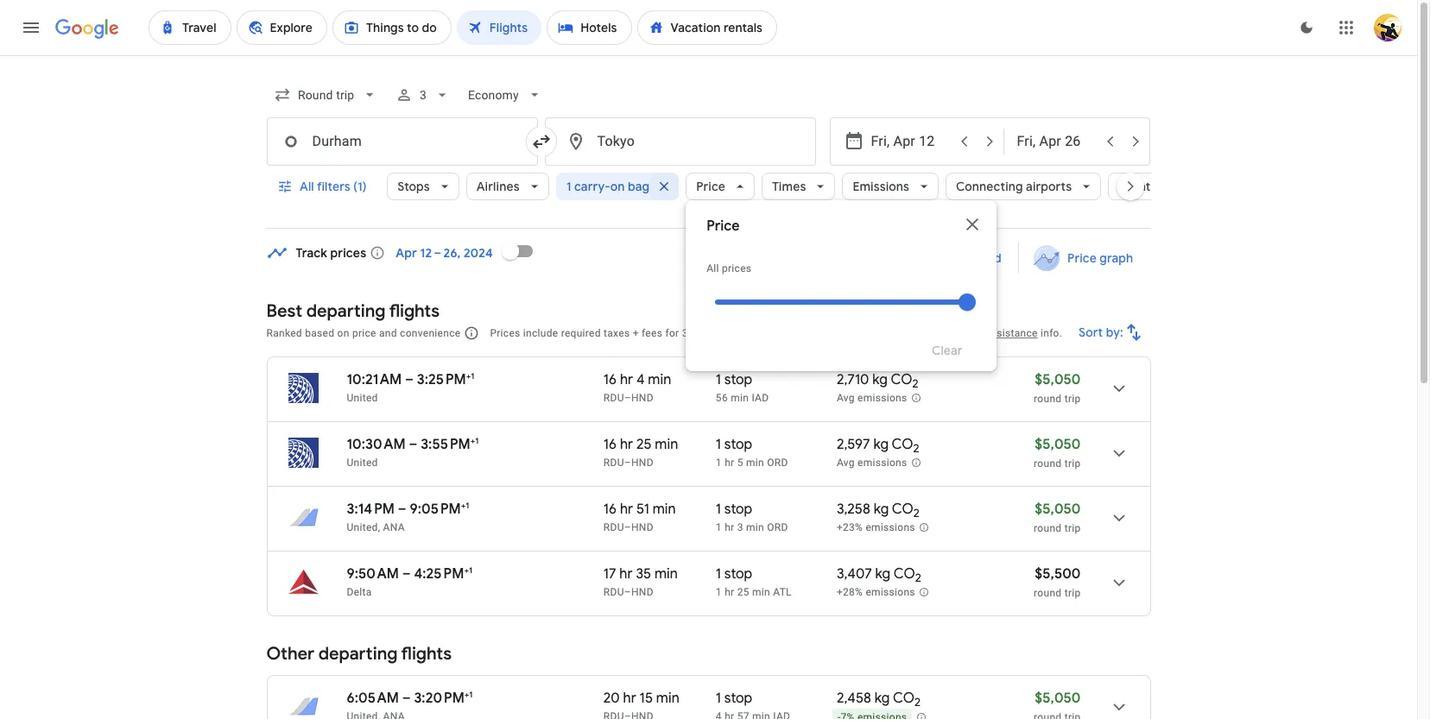 Task type: vqa. For each thing, say whether or not it's contained in the screenshot.


Task type: describe. For each thing, give the bounding box(es) containing it.
emissions
[[853, 179, 909, 194]]

Arrival time: 9:05 PM on  Saturday, April 13. text field
[[410, 500, 469, 518]]

avg for 2,710
[[837, 392, 855, 404]]

kg for 3,258
[[874, 501, 889, 518]]

times
[[772, 179, 806, 194]]

3,258 kg co 2
[[837, 501, 920, 521]]

emissions for 2,597
[[858, 457, 907, 469]]

find the best price region
[[266, 231, 1151, 288]]

+ for 3:20 pm
[[465, 689, 469, 700]]

$5,050 for 2,597
[[1035, 436, 1081, 453]]

adults.
[[691, 327, 724, 339]]

9:50 am
[[347, 566, 399, 583]]

1 vertical spatial 3
[[682, 327, 688, 339]]

5050 us dollars text field for ranked based on price and convenience
[[1035, 436, 1081, 453]]

ord for 3,258
[[767, 522, 788, 534]]

price graph
[[1068, 250, 1134, 266]]

stops
[[398, 179, 430, 194]]

assistance
[[985, 327, 1038, 339]]

passenger assistance button
[[931, 327, 1038, 339]]

1 left 5 on the right of page
[[716, 457, 722, 469]]

12 – 26,
[[420, 245, 461, 261]]

departing for best
[[306, 301, 386, 322]]

– inside 16 hr 25 min rdu – hnd
[[624, 457, 631, 469]]

3:25 pm
[[417, 371, 466, 389]]

leaves raleigh-durham international airport at 9:50 am on friday, april 12 and arrives at haneda airport at 4:25 pm on saturday, april 13. element
[[347, 565, 472, 583]]

learn more about ranking image
[[464, 326, 480, 341]]

leaves raleigh-durham international airport at 6:05 am on friday, april 12 and arrives at haneda airport at 3:20 pm on saturday, april 13. element
[[347, 689, 473, 707]]

4
[[636, 371, 645, 389]]

all prices
[[707, 263, 752, 275]]

trip for 2,597
[[1065, 458, 1081, 470]]

round for 2,710
[[1034, 393, 1062, 405]]

– inside 9:50 am – 4:25 pm + 1
[[402, 566, 411, 583]]

min inside 1 stop 1 hr 3 min ord
[[746, 522, 764, 534]]

2,597 kg co 2
[[837, 436, 920, 456]]

airports
[[1026, 179, 1072, 194]]

united for 10:30 am
[[347, 457, 378, 469]]

5050 us dollars text field for best departing flights
[[1035, 690, 1081, 707]]

min inside 1 stop 1 hr 5 min ord
[[746, 457, 764, 469]]

duration button
[[1108, 166, 1198, 207]]

10:21 am – 3:25 pm + 1
[[347, 371, 475, 389]]

1 stop 1 hr 25 min atl
[[716, 566, 792, 599]]

based
[[305, 327, 334, 339]]

1 stop flight. element for 16 hr 25 min
[[716, 436, 752, 456]]

duration
[[1119, 179, 1168, 194]]

track prices
[[296, 245, 366, 261]]

flights for other departing flights
[[401, 643, 452, 665]]

sort by:
[[1078, 325, 1123, 340]]

flight details. leaves raleigh-durham international airport at 6:05 am on friday, april 12 and arrives at haneda airport at 3:20 pm on saturday, april 13. image
[[1098, 687, 1140, 719]]

+23%
[[837, 522, 863, 534]]

on for based
[[337, 327, 349, 339]]

2 for 2,597
[[913, 441, 920, 456]]

other
[[266, 643, 314, 665]]

total duration 16 hr 4 min. element
[[604, 371, 716, 391]]

flight details. leaves raleigh-durham international airport at 10:30 am on friday, april 12 and arrives at haneda airport at 3:55 pm on saturday, april 13. image
[[1098, 433, 1140, 474]]

ranked based on price and convenience
[[266, 327, 461, 339]]

hr inside "1 stop 1 hr 25 min atl"
[[725, 586, 734, 599]]

(1)
[[353, 179, 366, 194]]

+ for 3:25 pm
[[466, 371, 471, 382]]

+28%
[[837, 587, 863, 599]]

– inside 16 hr 51 min rdu – hnd
[[624, 522, 631, 534]]

– inside 10:30 am – 3:55 pm + 1
[[409, 436, 417, 453]]

2,458 kg co 2
[[837, 690, 921, 710]]

united, ana
[[347, 522, 405, 534]]

stop for 1 stop
[[724, 690, 752, 707]]

total duration 17 hr 35 min. element
[[604, 566, 716, 586]]

flights for best departing flights
[[389, 301, 440, 322]]

1 stop 56 min iad
[[716, 371, 769, 404]]

taxes
[[604, 327, 630, 339]]

include
[[523, 327, 558, 339]]

total duration 20 hr 15 min. element
[[604, 690, 716, 710]]

$5,050 round trip for 3,258
[[1034, 501, 1081, 535]]

$5,500
[[1035, 566, 1081, 583]]

co for 2,710
[[891, 371, 912, 389]]

3,407
[[837, 566, 872, 583]]

17
[[604, 566, 616, 583]]

date grid button
[[903, 243, 1015, 274]]

best
[[266, 301, 302, 322]]

10:21 am
[[347, 371, 402, 389]]

stop for 1 stop 1 hr 3 min ord
[[724, 501, 752, 518]]

1 down 56
[[716, 436, 721, 453]]

Departure time: 6:05 AM. text field
[[347, 690, 399, 707]]

2,710 kg co 2
[[837, 371, 919, 391]]

flight details. leaves raleigh-durham international airport at 10:21 am on friday, april 12 and arrives at haneda airport at 3:25 pm on saturday, april 13. image
[[1098, 368, 1140, 409]]

all filters (1) button
[[266, 166, 380, 207]]

51
[[636, 501, 649, 518]]

learn more about tracked prices image
[[370, 245, 385, 261]]

round for 3,258
[[1034, 523, 1062, 535]]

next image
[[1109, 166, 1151, 207]]

Departure time: 10:30 AM. text field
[[347, 436, 406, 453]]

hr inside 16 hr 4 min rdu – hnd
[[620, 371, 633, 389]]

change appearance image
[[1286, 7, 1327, 48]]

20
[[604, 690, 620, 707]]

leaves raleigh-durham international airport at 10:21 am on friday, april 12 and arrives at haneda airport at 3:25 pm on saturday, april 13. element
[[347, 371, 475, 389]]

hr inside 1 stop 1 hr 5 min ord
[[725, 457, 734, 469]]

swap origin and destination. image
[[531, 131, 551, 152]]

all filters (1)
[[299, 179, 366, 194]]

ranked
[[266, 327, 302, 339]]

3 button
[[388, 74, 458, 116]]

1 right 15
[[716, 690, 721, 707]]

3,407 kg co 2
[[837, 566, 921, 586]]

min for 16 hr 4 min rdu – hnd
[[648, 371, 671, 389]]

2,597
[[837, 436, 870, 453]]

best departing flights
[[266, 301, 440, 322]]

leaves raleigh-durham international airport at 3:14 pm on friday, april 12 and arrives at haneda airport at 9:05 pm on saturday, april 13. element
[[347, 500, 469, 518]]

6:05 am – 3:20 pm + 1
[[347, 689, 473, 707]]

Arrival time: 3:20 PM on  Saturday, April 13. text field
[[414, 689, 473, 707]]

25 inside "1 stop 1 hr 25 min atl"
[[737, 586, 749, 599]]

– inside 16 hr 4 min rdu – hnd
[[624, 392, 631, 404]]

date
[[948, 250, 975, 266]]

min for 1 stop 56 min iad
[[731, 392, 749, 404]]

ana
[[383, 522, 405, 534]]

filters
[[316, 179, 350, 194]]

layover (1 of 1) is a 56 min layover at dulles international airport in washington. element
[[716, 391, 828, 405]]

2,710
[[837, 371, 869, 389]]

9:50 am – 4:25 pm + 1
[[347, 565, 472, 583]]

passenger assistance
[[931, 327, 1038, 339]]

6:05 am
[[347, 690, 399, 707]]

min for 20 hr 15 min
[[656, 690, 679, 707]]

16 hr 51 min rdu – hnd
[[604, 501, 676, 534]]

hr inside 16 hr 25 min rdu – hnd
[[620, 436, 633, 453]]

passenger
[[931, 327, 983, 339]]

1 stop flight. element for 20 hr 15 min
[[716, 690, 752, 710]]

carry-
[[574, 179, 610, 194]]

total duration 16 hr 25 min. element
[[604, 436, 716, 456]]

sort
[[1078, 325, 1103, 340]]

1 inside popup button
[[566, 179, 571, 194]]

prices for track prices
[[330, 245, 366, 261]]

airlines
[[476, 179, 520, 194]]

atl
[[773, 586, 792, 599]]

min for 17 hr 35 min rdu – hnd
[[655, 566, 678, 583]]

airlines button
[[466, 166, 549, 207]]

3,258
[[837, 501, 870, 518]]

prices include required taxes + fees for 3 adults.
[[490, 327, 724, 339]]

min for 16 hr 51 min rdu – hnd
[[653, 501, 676, 518]]

Departure time: 9:50 AM. text field
[[347, 566, 399, 583]]

hr inside 16 hr 51 min rdu – hnd
[[620, 501, 633, 518]]

iad
[[752, 392, 769, 404]]

round for 2,597
[[1034, 458, 1062, 470]]

– inside the 6:05 am – 3:20 pm + 1
[[402, 690, 411, 707]]

1 inside 9:50 am – 4:25 pm + 1
[[469, 565, 472, 576]]

emissions button
[[842, 166, 939, 207]]

co for 2,597
[[892, 436, 913, 453]]

10:30 am – 3:55 pm + 1
[[347, 435, 479, 453]]

3:20 pm
[[414, 690, 465, 707]]

min for 16 hr 25 min rdu – hnd
[[655, 436, 678, 453]]

35
[[636, 566, 651, 583]]

emissions for 3,258
[[866, 522, 915, 534]]



Task type: locate. For each thing, give the bounding box(es) containing it.
round left flight details. leaves raleigh-durham international airport at 10:30 am on friday, april 12 and arrives at haneda airport at 3:55 pm on saturday, april 13. image
[[1034, 458, 1062, 470]]

avg emissions down 2,597 kg co 2
[[837, 457, 907, 469]]

apr
[[396, 245, 417, 261]]

times button
[[762, 166, 836, 207]]

4 round from the top
[[1034, 587, 1062, 599]]

stop inside 1 stop 1 hr 5 min ord
[[724, 436, 752, 453]]

4 hnd from the top
[[631, 586, 654, 599]]

ord inside 1 stop 1 hr 3 min ord
[[767, 522, 788, 534]]

3 stop from the top
[[724, 501, 752, 518]]

departing up ranked based on price and convenience
[[306, 301, 386, 322]]

1 carry-on bag button
[[556, 166, 679, 207]]

0 vertical spatial 25
[[636, 436, 652, 453]]

none search field containing price
[[266, 74, 1198, 371]]

2 inside 2,597 kg co 2
[[913, 441, 920, 456]]

2 horizontal spatial 3
[[737, 522, 743, 534]]

2 stop from the top
[[724, 436, 752, 453]]

trip left flight details. leaves raleigh-durham international airport at 3:14 pm on friday, april 12 and arrives at haneda airport at 9:05 pm on saturday, april 13. image
[[1065, 523, 1081, 535]]

rdu inside 16 hr 4 min rdu – hnd
[[604, 392, 624, 404]]

1 up layover (1 of 1) is a 1 hr 3 min layover at o'hare international airport in chicago. element
[[716, 501, 721, 518]]

1 stop from the top
[[724, 371, 752, 389]]

other departing flights
[[266, 643, 452, 665]]

+ inside the 6:05 am – 3:20 pm + 1
[[465, 689, 469, 700]]

2 vertical spatial 16
[[604, 501, 617, 518]]

min inside the 17 hr 35 min rdu – hnd
[[655, 566, 678, 583]]

emissions for 2,710
[[858, 392, 907, 404]]

min inside 1 stop 56 min iad
[[731, 392, 749, 404]]

united,
[[347, 522, 380, 534]]

4 $5,050 from the top
[[1035, 690, 1081, 707]]

and
[[379, 327, 397, 339]]

1 vertical spatial price
[[707, 218, 740, 235]]

sort by: button
[[1072, 312, 1151, 353]]

Arrival time: 4:25 PM on  Saturday, April 13. text field
[[414, 565, 472, 583]]

– left the 3:25 pm
[[405, 371, 414, 389]]

$5,050 round trip left flight details. leaves raleigh-durham international airport at 10:21 am on friday, april 12 and arrives at haneda airport at 3:25 pm on saturday, april 13. "icon"
[[1034, 371, 1081, 405]]

hr
[[620, 371, 633, 389], [620, 436, 633, 453], [725, 457, 734, 469], [620, 501, 633, 518], [725, 522, 734, 534], [620, 566, 633, 583], [725, 586, 734, 599], [623, 690, 636, 707]]

required
[[561, 327, 601, 339]]

+ for 9:05 pm
[[461, 500, 466, 511]]

0 horizontal spatial on
[[337, 327, 349, 339]]

1 up layover (1 of 1) is a 1 hr 25 min layover at hartsfield-jackson atlanta international airport in atlanta. element
[[716, 566, 721, 583]]

rdu inside the 17 hr 35 min rdu – hnd
[[604, 586, 624, 599]]

5050 us dollars text field left flight details. leaves raleigh-durham international airport at 6:05 am on friday, april 12 and arrives at haneda airport at 3:20 pm on saturday, april 13. icon
[[1035, 690, 1081, 707]]

None text field
[[266, 117, 538, 166]]

0 horizontal spatial 25
[[636, 436, 652, 453]]

main content
[[266, 231, 1151, 719]]

main menu image
[[21, 17, 41, 38]]

departing
[[306, 301, 386, 322], [318, 643, 398, 665]]

stop inside 1 stop flight. element
[[724, 690, 752, 707]]

1 stop flight. element for 17 hr 35 min
[[716, 566, 752, 586]]

stop inside 1 stop 1 hr 3 min ord
[[724, 501, 752, 518]]

1 inside the 6:05 am – 3:20 pm + 1
[[469, 689, 473, 700]]

1 left 'carry-'
[[566, 179, 571, 194]]

close dialog image
[[962, 214, 983, 235]]

rdu inside 16 hr 51 min rdu – hnd
[[604, 522, 624, 534]]

avg
[[837, 392, 855, 404], [837, 457, 855, 469]]

2 right 2,710 at the bottom right
[[912, 377, 919, 391]]

flights up 3:20 pm
[[401, 643, 452, 665]]

0 vertical spatial 16
[[604, 371, 617, 389]]

round left flight details. leaves raleigh-durham international airport at 10:21 am on friday, april 12 and arrives at haneda airport at 3:25 pm on saturday, april 13. "icon"
[[1034, 393, 1062, 405]]

min inside "element"
[[656, 690, 679, 707]]

1 $5,050 round trip from the top
[[1034, 371, 1081, 405]]

1 hnd from the top
[[631, 392, 654, 404]]

kg inside 3,407 kg co 2
[[875, 566, 891, 583]]

trip down 5500 us dollars text box on the right of the page
[[1065, 587, 1081, 599]]

all
[[299, 179, 314, 194], [707, 263, 719, 275]]

ord inside 1 stop 1 hr 5 min ord
[[767, 457, 788, 469]]

hr right 17
[[620, 566, 633, 583]]

1 stop flight. element
[[716, 371, 752, 391], [716, 436, 752, 456], [716, 501, 752, 521], [716, 566, 752, 586], [716, 690, 752, 710]]

1 stop flight. element for 16 hr 4 min
[[716, 371, 752, 391]]

+28% emissions
[[837, 587, 915, 599]]

grid
[[978, 250, 1001, 266]]

co up +23% emissions
[[892, 501, 914, 518]]

16 inside 16 hr 51 min rdu – hnd
[[604, 501, 617, 518]]

+ inside 9:50 am – 4:25 pm + 1
[[464, 565, 469, 576]]

loading results progress bar
[[0, 55, 1417, 59]]

min left atl
[[752, 586, 770, 599]]

25 inside 16 hr 25 min rdu – hnd
[[636, 436, 652, 453]]

0 vertical spatial ord
[[767, 457, 788, 469]]

1 inside 10:21 am – 3:25 pm + 1
[[471, 371, 475, 382]]

+ inside 10:21 am – 3:25 pm + 1
[[466, 371, 471, 382]]

5050 us dollars text field for 3,258
[[1035, 501, 1081, 518]]

departing for other
[[318, 643, 398, 665]]

– inside the 17 hr 35 min rdu – hnd
[[624, 586, 631, 599]]

3 hnd from the top
[[631, 522, 654, 534]]

2024
[[464, 245, 493, 261]]

united down 10:30 am
[[347, 457, 378, 469]]

hnd inside 16 hr 51 min rdu – hnd
[[631, 522, 654, 534]]

1 up 56
[[716, 371, 721, 389]]

co for 2,458
[[893, 690, 915, 707]]

total duration 16 hr 51 min. element
[[604, 501, 716, 521]]

1 right 9:05 pm
[[466, 500, 469, 511]]

3 trip from the top
[[1065, 523, 1081, 535]]

price inside button
[[1068, 250, 1097, 266]]

5050 US dollars text field
[[1035, 371, 1081, 389], [1035, 501, 1081, 518]]

kg right 2,597
[[874, 436, 889, 453]]

co inside 2,597 kg co 2
[[892, 436, 913, 453]]

price
[[352, 327, 376, 339]]

1 horizontal spatial prices
[[722, 263, 752, 275]]

flights up convenience
[[389, 301, 440, 322]]

stop up 5 on the right of page
[[724, 436, 752, 453]]

16 for 16 hr 25 min
[[604, 436, 617, 453]]

3:55 pm
[[421, 436, 470, 453]]

2 for 3,258
[[914, 506, 920, 521]]

1 right 3:20 pm
[[469, 689, 473, 700]]

$5,050 round trip left flight details. leaves raleigh-durham international airport at 10:30 am on friday, april 12 and arrives at haneda airport at 3:55 pm on saturday, april 13. image
[[1034, 436, 1081, 470]]

avg emissions down the 2,710 kg co 2
[[837, 392, 907, 404]]

main content containing best departing flights
[[266, 231, 1151, 719]]

1 horizontal spatial all
[[707, 263, 719, 275]]

0 vertical spatial united
[[347, 392, 378, 404]]

0 vertical spatial price
[[696, 179, 726, 194]]

stop inside 1 stop 56 min iad
[[724, 371, 752, 389]]

price down price popup button in the top of the page
[[707, 218, 740, 235]]

2 inside 3,407 kg co 2
[[915, 571, 921, 586]]

stops button
[[387, 166, 459, 207]]

round up 5500 us dollars text box on the right of the page
[[1034, 523, 1062, 535]]

1 5050 us dollars text field from the top
[[1035, 436, 1081, 453]]

emissions for 3,407
[[866, 587, 915, 599]]

1 avg from the top
[[837, 392, 855, 404]]

delta
[[347, 586, 372, 599]]

1 inside 3:14 pm – 9:05 pm + 1
[[466, 500, 469, 511]]

2 rdu from the top
[[604, 457, 624, 469]]

1 vertical spatial united
[[347, 457, 378, 469]]

4:25 pm
[[414, 566, 464, 583]]

3 inside 1 stop 1 hr 3 min ord
[[737, 522, 743, 534]]

price left graph at the right of page
[[1068, 250, 1097, 266]]

1 avg emissions from the top
[[837, 392, 907, 404]]

for
[[665, 327, 679, 339]]

$5,050 for 2,710
[[1035, 371, 1081, 389]]

2 round from the top
[[1034, 458, 1062, 470]]

Arrival time: 3:25 PM on  Saturday, April 13. text field
[[417, 371, 475, 389]]

convenience
[[400, 327, 461, 339]]

– inside 3:14 pm – 9:05 pm + 1
[[398, 501, 407, 518]]

10:30 am
[[347, 436, 406, 453]]

co inside 2,458 kg co 2
[[893, 690, 915, 707]]

emissions down 3,407 kg co 2
[[866, 587, 915, 599]]

1 ord from the top
[[767, 457, 788, 469]]

flight details. leaves raleigh-durham international airport at 3:14 pm on friday, april 12 and arrives at haneda airport at 9:05 pm on saturday, april 13. image
[[1098, 497, 1140, 539]]

1 vertical spatial $5,050 round trip
[[1034, 436, 1081, 470]]

1
[[566, 179, 571, 194], [471, 371, 475, 382], [716, 371, 721, 389], [475, 435, 479, 447], [716, 436, 721, 453], [716, 457, 722, 469], [466, 500, 469, 511], [716, 501, 721, 518], [716, 522, 722, 534], [469, 565, 472, 576], [716, 566, 721, 583], [716, 586, 722, 599], [469, 689, 473, 700], [716, 690, 721, 707]]

kg for 2,710
[[873, 371, 888, 389]]

ord for 2,597
[[767, 457, 788, 469]]

rdu for 17 hr 35 min
[[604, 586, 624, 599]]

min inside 16 hr 25 min rdu – hnd
[[655, 436, 678, 453]]

+ inside 3:14 pm – 9:05 pm + 1
[[461, 500, 466, 511]]

1 inside 10:30 am – 3:55 pm + 1
[[475, 435, 479, 447]]

3 inside popup button
[[420, 88, 427, 102]]

kg inside 2,597 kg co 2
[[874, 436, 889, 453]]

avg for 2,597
[[837, 457, 855, 469]]

4 trip from the top
[[1065, 587, 1081, 599]]

round inside $5,500 round trip
[[1034, 587, 1062, 599]]

16 hr 25 min rdu – hnd
[[604, 436, 678, 469]]

hr left 15
[[623, 690, 636, 707]]

stop inside "1 stop 1 hr 25 min atl"
[[724, 566, 752, 583]]

2,458
[[837, 690, 871, 707]]

avg down 2,597
[[837, 457, 855, 469]]

hnd for 4
[[631, 392, 654, 404]]

by:
[[1106, 325, 1123, 340]]

0 vertical spatial 5050 us dollars text field
[[1035, 436, 1081, 453]]

1 right 4:25 pm on the bottom left of the page
[[469, 565, 472, 576]]

1 round from the top
[[1034, 393, 1062, 405]]

1 down the total duration 16 hr 51 min. element
[[716, 522, 722, 534]]

co inside 3,258 kg co 2
[[892, 501, 914, 518]]

min right 5 on the right of page
[[746, 457, 764, 469]]

– down total duration 16 hr 25 min. element
[[624, 457, 631, 469]]

2 vertical spatial $5,050 round trip
[[1034, 501, 1081, 535]]

stop right total duration 20 hr 15 min. "element"
[[724, 690, 752, 707]]

co up +28% emissions
[[894, 566, 915, 583]]

on inside 1 carry-on bag popup button
[[610, 179, 625, 194]]

united down 10:21 am
[[347, 392, 378, 404]]

0 vertical spatial flights
[[389, 301, 440, 322]]

16 down 16 hr 4 min rdu – hnd
[[604, 436, 617, 453]]

hr left 4 at bottom
[[620, 371, 633, 389]]

hr down 16 hr 4 min rdu – hnd
[[620, 436, 633, 453]]

$5,050 round trip for 2,597
[[1034, 436, 1081, 470]]

0 vertical spatial $5,050 round trip
[[1034, 371, 1081, 405]]

1 vertical spatial 5050 us dollars text field
[[1035, 501, 1081, 518]]

hr inside the 17 hr 35 min rdu – hnd
[[620, 566, 633, 583]]

layover (1 of 1) is a 1 hr 5 min layover at o'hare international airport in chicago. element
[[716, 456, 828, 470]]

2 avg from the top
[[837, 457, 855, 469]]

1 horizontal spatial 3
[[682, 327, 688, 339]]

connecting
[[956, 179, 1023, 194]]

0 horizontal spatial all
[[299, 179, 314, 194]]

all for all prices
[[707, 263, 719, 275]]

rdu up 17
[[604, 522, 624, 534]]

departing up '6:05 am' "text box"
[[318, 643, 398, 665]]

trip for 2,710
[[1065, 393, 1081, 405]]

2 inside 3,258 kg co 2
[[914, 506, 920, 521]]

prices left learn more about tracked prices image
[[330, 245, 366, 261]]

Departure time: 3:14 PM. text field
[[347, 501, 395, 518]]

16 inside 16 hr 25 min rdu – hnd
[[604, 436, 617, 453]]

2 up +28% emissions
[[915, 571, 921, 586]]

kg inside 2,458 kg co 2
[[875, 690, 890, 707]]

trip left flight details. leaves raleigh-durham international airport at 10:21 am on friday, april 12 and arrives at haneda airport at 3:25 pm on saturday, april 13. "icon"
[[1065, 393, 1081, 405]]

1 united from the top
[[347, 392, 378, 404]]

co for 3,407
[[894, 566, 915, 583]]

hnd inside 16 hr 25 min rdu – hnd
[[631, 457, 654, 469]]

hnd inside the 17 hr 35 min rdu – hnd
[[631, 586, 654, 599]]

2 vertical spatial 3
[[737, 522, 743, 534]]

3:14 pm
[[347, 501, 395, 518]]

4 stop from the top
[[724, 566, 752, 583]]

1 vertical spatial all
[[707, 263, 719, 275]]

1 vertical spatial flights
[[401, 643, 452, 665]]

prices inside find the best price region
[[330, 245, 366, 261]]

hnd for 51
[[631, 522, 654, 534]]

round down 5500 us dollars text box on the right of the page
[[1034, 587, 1062, 599]]

3 rdu from the top
[[604, 522, 624, 534]]

ord
[[767, 457, 788, 469], [767, 522, 788, 534]]

0 vertical spatial all
[[299, 179, 314, 194]]

– left 4:25 pm on the bottom left of the page
[[402, 566, 411, 583]]

25 left atl
[[737, 586, 749, 599]]

co for 3,258
[[892, 501, 914, 518]]

25 down 16 hr 4 min rdu – hnd
[[636, 436, 652, 453]]

trip
[[1065, 393, 1081, 405], [1065, 458, 1081, 470], [1065, 523, 1081, 535], [1065, 587, 1081, 599]]

1 vertical spatial 5050 us dollars text field
[[1035, 690, 1081, 707]]

stop up layover (1 of 1) is a 1 hr 25 min layover at hartsfield-jackson atlanta international airport in atlanta. element
[[724, 566, 752, 583]]

min inside 16 hr 4 min rdu – hnd
[[648, 371, 671, 389]]

2 inside the 2,710 kg co 2
[[912, 377, 919, 391]]

1 carry-on bag
[[566, 179, 650, 194]]

2 for 2,710
[[912, 377, 919, 391]]

all for all filters (1)
[[299, 179, 314, 194]]

co inside the 2,710 kg co 2
[[891, 371, 912, 389]]

graph
[[1100, 250, 1134, 266]]

prices up adults.
[[722, 263, 752, 275]]

– down total duration 16 hr 4 min. element
[[624, 392, 631, 404]]

2 for 3,407
[[915, 571, 921, 586]]

20 hr 15 min
[[604, 690, 679, 707]]

price right bag
[[696, 179, 726, 194]]

2
[[912, 377, 919, 391], [913, 441, 920, 456], [914, 506, 920, 521], [915, 571, 921, 586], [915, 695, 921, 710]]

+ for 4:25 pm
[[464, 565, 469, 576]]

3 1 stop flight. element from the top
[[716, 501, 752, 521]]

5050 US dollars text field
[[1035, 436, 1081, 453], [1035, 690, 1081, 707]]

3 $5,050 round trip from the top
[[1034, 501, 1081, 535]]

kg for 2,458
[[875, 690, 890, 707]]

all left filters
[[299, 179, 314, 194]]

2 united from the top
[[347, 457, 378, 469]]

Arrival time: 3:55 PM on  Saturday, April 13. text field
[[421, 435, 479, 453]]

connecting airports button
[[946, 166, 1101, 207]]

Departure text field
[[871, 118, 950, 165]]

3 16 from the top
[[604, 501, 617, 518]]

$5,500 round trip
[[1034, 566, 1081, 599]]

2 right 2,597
[[913, 441, 920, 456]]

5500 US dollars text field
[[1035, 566, 1081, 583]]

united for 10:21 am
[[347, 392, 378, 404]]

1 5050 us dollars text field from the top
[[1035, 371, 1081, 389]]

rdu for 16 hr 25 min
[[604, 457, 624, 469]]

min inside 16 hr 51 min rdu – hnd
[[653, 501, 676, 518]]

1 right 3:55 pm
[[475, 435, 479, 447]]

1 vertical spatial 25
[[737, 586, 749, 599]]

5
[[737, 457, 743, 469]]

min right 51
[[653, 501, 676, 518]]

2 1 stop flight. element from the top
[[716, 436, 752, 456]]

2 ord from the top
[[767, 522, 788, 534]]

hnd down 35
[[631, 586, 654, 599]]

co right 2,597
[[892, 436, 913, 453]]

track
[[296, 245, 327, 261]]

kg inside 3,258 kg co 2
[[874, 501, 889, 518]]

56
[[716, 392, 728, 404]]

2 up +23% emissions
[[914, 506, 920, 521]]

2 hnd from the top
[[631, 457, 654, 469]]

1 inside 1 stop 56 min iad
[[716, 371, 721, 389]]

Departure time: 10:21 AM. text field
[[347, 371, 402, 389]]

hnd down 4 at bottom
[[631, 392, 654, 404]]

2 5050 us dollars text field from the top
[[1035, 501, 1081, 518]]

min right 35
[[655, 566, 678, 583]]

None field
[[266, 79, 385, 111], [461, 79, 550, 111], [266, 79, 385, 111], [461, 79, 550, 111]]

$5,050
[[1035, 371, 1081, 389], [1035, 436, 1081, 453], [1035, 501, 1081, 518], [1035, 690, 1081, 707]]

2 avg emissions from the top
[[837, 457, 907, 469]]

16 inside 16 hr 4 min rdu – hnd
[[604, 371, 617, 389]]

1 vertical spatial 16
[[604, 436, 617, 453]]

$5,050 round trip up 5500 us dollars text box on the right of the page
[[1034, 501, 1081, 535]]

2 16 from the top
[[604, 436, 617, 453]]

1 1 stop flight. element from the top
[[716, 371, 752, 391]]

– inside 10:21 am – 3:25 pm + 1
[[405, 371, 414, 389]]

2 for 2,458
[[915, 695, 921, 710]]

layover (1 of 1) is a 1 hr 25 min layover at hartsfield-jackson atlanta international airport in atlanta. element
[[716, 586, 828, 599]]

16 hr 4 min rdu – hnd
[[604, 371, 671, 404]]

avg down 2,710 at the bottom right
[[837, 392, 855, 404]]

rdu down total duration 16 hr 25 min. element
[[604, 457, 624, 469]]

hnd inside 16 hr 4 min rdu – hnd
[[631, 392, 654, 404]]

hnd down total duration 16 hr 25 min. element
[[631, 457, 654, 469]]

4 rdu from the top
[[604, 586, 624, 599]]

1 stop flight. element for 16 hr 51 min
[[716, 501, 752, 521]]

flight details. leaves raleigh-durham international airport at 9:50 am on friday, april 12 and arrives at haneda airport at 4:25 pm on saturday, april 13. image
[[1098, 562, 1140, 604]]

rdu inside 16 hr 25 min rdu – hnd
[[604, 457, 624, 469]]

– down the total duration 16 hr 51 min. element
[[624, 522, 631, 534]]

2 right 2,458
[[915, 695, 921, 710]]

16
[[604, 371, 617, 389], [604, 436, 617, 453], [604, 501, 617, 518]]

all inside button
[[299, 179, 314, 194]]

min up "1 stop 1 hr 25 min atl"
[[746, 522, 764, 534]]

date grid
[[948, 250, 1001, 266]]

hr left atl
[[725, 586, 734, 599]]

on for carry-
[[610, 179, 625, 194]]

rdu for 16 hr 4 min
[[604, 392, 624, 404]]

hr inside 1 stop 1 hr 3 min ord
[[725, 522, 734, 534]]

co right 2,710 at the bottom right
[[891, 371, 912, 389]]

2 $5,050 from the top
[[1035, 436, 1081, 453]]

bag
[[628, 179, 650, 194]]

5 1 stop flight. element from the top
[[716, 690, 752, 710]]

$5,050 left flight details. leaves raleigh-durham international airport at 10:30 am on friday, april 12 and arrives at haneda airport at 3:55 pm on saturday, april 13. image
[[1035, 436, 1081, 453]]

+23% emissions
[[837, 522, 915, 534]]

layover (1 of 1) is a 1 hr 3 min layover at o'hare international airport in chicago. element
[[716, 521, 828, 535]]

2 inside 2,458 kg co 2
[[915, 695, 921, 710]]

price graph button
[[1023, 243, 1147, 274]]

kg for 3,407
[[875, 566, 891, 583]]

None search field
[[266, 74, 1198, 371]]

– left 3:55 pm
[[409, 436, 417, 453]]

stop for 1 stop 1 hr 25 min atl
[[724, 566, 752, 583]]

2 $5,050 round trip from the top
[[1034, 436, 1081, 470]]

trip left flight details. leaves raleigh-durham international airport at 10:30 am on friday, april 12 and arrives at haneda airport at 3:55 pm on saturday, april 13. image
[[1065, 458, 1081, 470]]

16 left 51
[[604, 501, 617, 518]]

apr 12 – 26, 2024
[[396, 245, 493, 261]]

1 down total duration 17 hr 35 min. element
[[716, 586, 722, 599]]

$5,050 for 3,258
[[1035, 501, 1081, 518]]

– left 3:20 pm
[[402, 690, 411, 707]]

kg up +28% emissions
[[875, 566, 891, 583]]

min right 56
[[731, 392, 749, 404]]

stop up layover (1 of 1) is a 1 hr 3 min layover at o'hare international airport in chicago. element
[[724, 501, 752, 518]]

$5,050 down sort
[[1035, 371, 1081, 389]]

kg
[[873, 371, 888, 389], [874, 436, 889, 453], [874, 501, 889, 518], [875, 566, 891, 583], [875, 690, 890, 707]]

price button
[[686, 166, 755, 207]]

5050 us dollars text field for 2,710
[[1035, 371, 1081, 389]]

0 vertical spatial 3
[[420, 88, 427, 102]]

trip for 3,407
[[1065, 587, 1081, 599]]

16 for 16 hr 4 min
[[604, 371, 617, 389]]

5 stop from the top
[[724, 690, 752, 707]]

9:05 pm
[[410, 501, 461, 518]]

on left 'price'
[[337, 327, 349, 339]]

hnd for 35
[[631, 586, 654, 599]]

rdu
[[604, 392, 624, 404], [604, 457, 624, 469], [604, 522, 624, 534], [604, 586, 624, 599]]

leaves raleigh-durham international airport at 10:30 am on friday, april 12 and arrives at haneda airport at 3:55 pm on saturday, april 13. element
[[347, 435, 479, 453]]

min right 15
[[656, 690, 679, 707]]

min inside "1 stop 1 hr 25 min atl"
[[752, 586, 770, 599]]

1 horizontal spatial on
[[610, 179, 625, 194]]

1 vertical spatial avg emissions
[[837, 457, 907, 469]]

1 trip from the top
[[1065, 393, 1081, 405]]

hr up "1 stop 1 hr 25 min atl"
[[725, 522, 734, 534]]

price inside popup button
[[696, 179, 726, 194]]

1 stop 1 hr 5 min ord
[[716, 436, 788, 469]]

rdu for 16 hr 51 min
[[604, 522, 624, 534]]

–
[[405, 371, 414, 389], [624, 392, 631, 404], [409, 436, 417, 453], [624, 457, 631, 469], [398, 501, 407, 518], [624, 522, 631, 534], [402, 566, 411, 583], [624, 586, 631, 599], [402, 690, 411, 707]]

1 vertical spatial departing
[[318, 643, 398, 665]]

0 horizontal spatial 3
[[420, 88, 427, 102]]

1 vertical spatial avg
[[837, 457, 855, 469]]

stop for 1 stop 56 min iad
[[724, 371, 752, 389]]

5050 us dollars text field down sort
[[1035, 371, 1081, 389]]

$5,050 left flight details. leaves raleigh-durham international airport at 6:05 am on friday, april 12 and arrives at haneda airport at 3:20 pm on saturday, april 13. icon
[[1035, 690, 1081, 707]]

0 vertical spatial departing
[[306, 301, 386, 322]]

avg emissions for 2,597
[[837, 457, 907, 469]]

16 left 4 at bottom
[[604, 371, 617, 389]]

0 vertical spatial avg
[[837, 392, 855, 404]]

hnd for 25
[[631, 457, 654, 469]]

3 round from the top
[[1034, 523, 1062, 535]]

1 stop 1 hr 3 min ord
[[716, 501, 788, 534]]

prices for all prices
[[722, 263, 752, 275]]

co inside 3,407 kg co 2
[[894, 566, 915, 583]]

+ inside 10:30 am – 3:55 pm + 1
[[470, 435, 475, 447]]

0 horizontal spatial prices
[[330, 245, 366, 261]]

16 for 16 hr 51 min
[[604, 501, 617, 518]]

3 $5,050 from the top
[[1035, 501, 1081, 518]]

1 rdu from the top
[[604, 392, 624, 404]]

17 hr 35 min rdu – hnd
[[604, 566, 678, 599]]

emissions down the 2,710 kg co 2
[[858, 392, 907, 404]]

+ for 3:55 pm
[[470, 435, 475, 447]]

0 vertical spatial 5050 us dollars text field
[[1035, 371, 1081, 389]]

2 5050 us dollars text field from the top
[[1035, 690, 1081, 707]]

kg inside the 2,710 kg co 2
[[873, 371, 888, 389]]

ord right 5 on the right of page
[[767, 457, 788, 469]]

round
[[1034, 393, 1062, 405], [1034, 458, 1062, 470], [1034, 523, 1062, 535], [1034, 587, 1062, 599]]

4 1 stop flight. element from the top
[[716, 566, 752, 586]]

co right 2,458
[[893, 690, 915, 707]]

kg right 2,458
[[875, 690, 890, 707]]

0 vertical spatial prices
[[330, 245, 366, 261]]

1 vertical spatial on
[[337, 327, 349, 339]]

2 vertical spatial price
[[1068, 250, 1097, 266]]

min
[[648, 371, 671, 389], [731, 392, 749, 404], [655, 436, 678, 453], [746, 457, 764, 469], [653, 501, 676, 518], [746, 522, 764, 534], [655, 566, 678, 583], [752, 586, 770, 599], [656, 690, 679, 707]]

1 vertical spatial prices
[[722, 263, 752, 275]]

None text field
[[545, 117, 816, 166]]

trip inside $5,500 round trip
[[1065, 587, 1081, 599]]

rdu down 17
[[604, 586, 624, 599]]

0 vertical spatial avg emissions
[[837, 392, 907, 404]]

kg for 2,597
[[874, 436, 889, 453]]

emissions down 3,258 kg co 2
[[866, 522, 915, 534]]

1 vertical spatial ord
[[767, 522, 788, 534]]

trip for 3,258
[[1065, 523, 1081, 535]]

hr inside "element"
[[623, 690, 636, 707]]

stop up 56
[[724, 371, 752, 389]]

1 stop
[[716, 690, 752, 707]]

0 vertical spatial on
[[610, 179, 625, 194]]

1 horizontal spatial 25
[[737, 586, 749, 599]]

2 trip from the top
[[1065, 458, 1081, 470]]

stop for 1 stop 1 hr 5 min ord
[[724, 436, 752, 453]]

$5,050 round trip for 2,710
[[1034, 371, 1081, 405]]

kg right 2,710 at the bottom right
[[873, 371, 888, 389]]

1 $5,050 from the top
[[1035, 371, 1081, 389]]

round for 3,407
[[1034, 587, 1062, 599]]

avg emissions for 2,710
[[837, 392, 907, 404]]

15
[[640, 690, 653, 707]]

Return text field
[[1017, 118, 1096, 165]]

1 right the 3:25 pm
[[471, 371, 475, 382]]

1 16 from the top
[[604, 371, 617, 389]]



